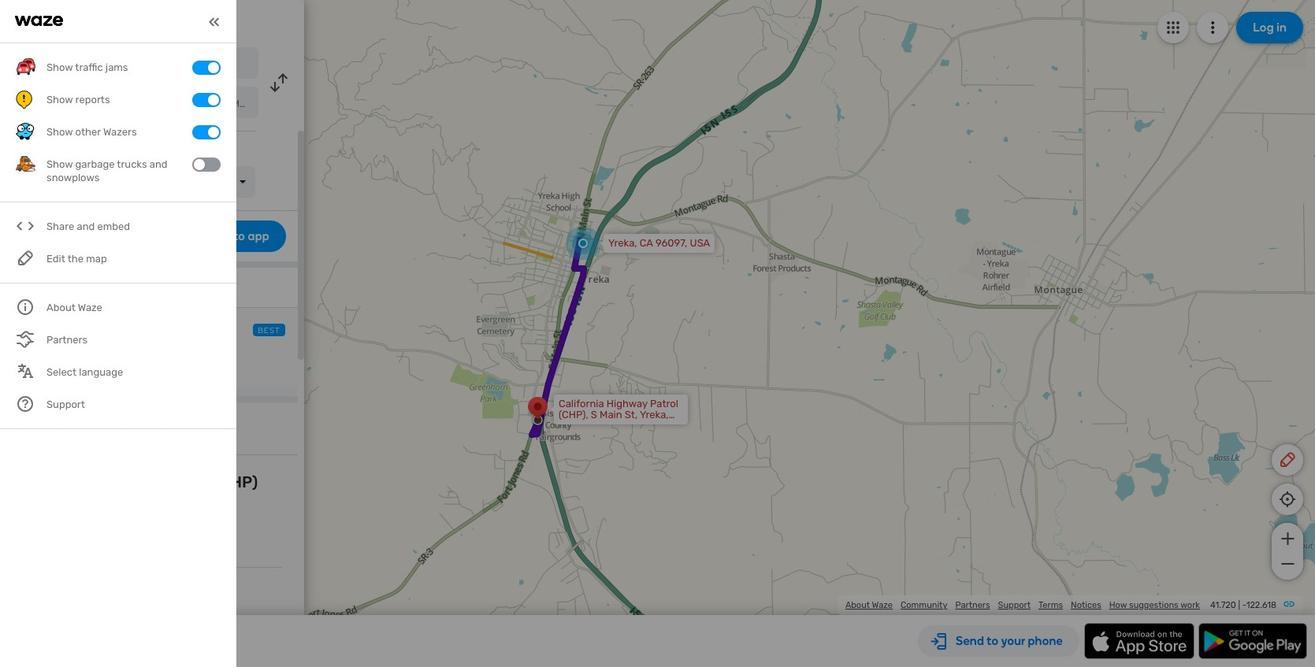 Task type: describe. For each thing, give the bounding box(es) containing it.
mon, dec 11 list box
[[43, 166, 161, 198]]

i-
[[44, 344, 52, 357]]

2:15
[[178, 176, 197, 188]]

min
[[55, 322, 80, 339]]

ca for yreka
[[91, 59, 104, 70]]

best
[[258, 326, 281, 336]]

highway inside button
[[109, 97, 153, 110]]

1:55
[[127, 326, 146, 337]]

yreka, inside california highway patrol (chp), s main st, yreka, california
[[640, 409, 669, 421]]

about
[[846, 601, 870, 611]]

community link
[[901, 601, 948, 611]]

work
[[1181, 601, 1200, 611]]

usa for yreka
[[138, 59, 157, 70]]

5 inside the 'i-5 s yreka 2.6 miles'
[[52, 344, 59, 357]]

embed
[[97, 221, 130, 233]]

mon,
[[52, 176, 75, 188]]

starting point button
[[16, 429, 85, 453]]

how
[[1110, 601, 1127, 611]]

share and embed
[[47, 221, 130, 233]]

11
[[98, 176, 107, 188]]

highway inside california highway patrol (chp), s main st, yreka, california
[[607, 398, 648, 410]]

yreka inside the 'i-5 s yreka 2.6 miles'
[[71, 344, 99, 357]]

california inside button
[[58, 97, 106, 110]]

mon, dec 11
[[52, 176, 107, 188]]

current location image
[[16, 54, 35, 73]]

how suggestions work link
[[1110, 601, 1200, 611]]

support
[[998, 601, 1031, 611]]

5 min leave by 1:55 pm
[[44, 322, 162, 339]]

patrol inside button
[[156, 97, 186, 110]]

driving directions
[[94, 13, 210, 30]]

|
[[1239, 601, 1241, 611]]

pm inside list box
[[200, 176, 214, 188]]

96097, for yreka,
[[656, 237, 688, 249]]

yreka, ca 96097, usa
[[608, 237, 710, 249]]

s inside california highway patrol (chp), s main st, yreka, california
[[591, 409, 597, 421]]

i-5 s yreka 2.6 miles
[[44, 344, 99, 374]]

location image
[[16, 93, 35, 112]]

point
[[59, 429, 85, 442]]

about waze link
[[846, 601, 893, 611]]

share and embed link
[[16, 211, 221, 243]]

suggestions
[[1129, 601, 1179, 611]]

patrol inside california highway patrol (chp), s main st, yreka, california
[[650, 398, 679, 410]]



Task type: vqa. For each thing, say whether or not it's contained in the screenshot.
2:15 PM
yes



Task type: locate. For each thing, give the bounding box(es) containing it.
terms link
[[1039, 601, 1063, 611]]

2:15 pm list box
[[169, 166, 255, 198]]

41.720 | -122.618
[[1211, 601, 1277, 611]]

1 horizontal spatial yreka,
[[640, 409, 669, 421]]

by
[[114, 326, 125, 337]]

1 vertical spatial ca
[[640, 237, 653, 249]]

starting
[[16, 429, 56, 442]]

2.6
[[44, 363, 59, 374]]

california highway patrol (chp) down destination button
[[16, 473, 258, 492]]

pencil image
[[1278, 451, 1297, 470]]

leave
[[85, 326, 112, 337]]

destination button
[[109, 429, 167, 455]]

ca for yreka,
[[640, 237, 653, 249]]

1 horizontal spatial pm
[[200, 176, 214, 188]]

1 vertical spatial (chp)
[[214, 473, 258, 492]]

(chp),
[[559, 409, 588, 421]]

1 vertical spatial usa
[[690, 237, 710, 249]]

pm right 2:15
[[200, 176, 214, 188]]

routes
[[12, 282, 46, 296]]

highway
[[109, 97, 153, 110], [607, 398, 648, 410], [94, 473, 160, 492]]

1
[[23, 323, 27, 337]]

2:15 pm
[[178, 176, 214, 188]]

dec
[[77, 176, 96, 188]]

yreka right current location icon
[[58, 58, 86, 71]]

0 vertical spatial highway
[[109, 97, 153, 110]]

pm right 1:55
[[148, 326, 162, 337]]

0 vertical spatial pm
[[200, 176, 214, 188]]

link image
[[1283, 598, 1296, 611]]

0 vertical spatial s
[[62, 344, 68, 357]]

zoom out image
[[1278, 555, 1298, 574]]

0 horizontal spatial pm
[[148, 326, 162, 337]]

1 horizontal spatial s
[[591, 409, 597, 421]]

code image
[[16, 217, 35, 237]]

0 vertical spatial usa
[[138, 59, 157, 70]]

partners
[[956, 601, 990, 611]]

0 vertical spatial yreka
[[58, 58, 86, 71]]

96097,
[[106, 59, 135, 70], [656, 237, 688, 249]]

1 horizontal spatial ca
[[640, 237, 653, 249]]

main
[[600, 409, 622, 421]]

california highway patrol (chp), s main st, yreka, california
[[559, 398, 679, 432]]

community
[[901, 601, 948, 611]]

waze
[[872, 601, 893, 611]]

1 vertical spatial pm
[[148, 326, 162, 337]]

122.618
[[1247, 601, 1277, 611]]

patrol right st,
[[650, 398, 679, 410]]

-
[[1243, 601, 1247, 611]]

st,
[[625, 409, 638, 421]]

highway down destination button
[[94, 473, 160, 492]]

0 vertical spatial (chp)
[[189, 97, 218, 110]]

0 vertical spatial ca
[[91, 59, 104, 70]]

0 horizontal spatial usa
[[138, 59, 157, 70]]

usa for yreka,
[[690, 237, 710, 249]]

driving
[[94, 13, 141, 30]]

california highway patrol (chp) down yreka ca 96097, usa at left top
[[58, 97, 218, 110]]

0 vertical spatial patrol
[[156, 97, 186, 110]]

1 vertical spatial yreka
[[71, 344, 99, 357]]

yreka
[[58, 58, 86, 71], [71, 344, 99, 357]]

5
[[44, 322, 52, 339], [52, 344, 59, 357]]

ca
[[91, 59, 104, 70], [640, 237, 653, 249]]

partners link
[[956, 601, 990, 611]]

0 horizontal spatial 96097,
[[106, 59, 135, 70]]

1 vertical spatial highway
[[607, 398, 648, 410]]

pm
[[200, 176, 214, 188], [148, 326, 162, 337]]

california highway patrol (chp)
[[58, 97, 218, 110], [16, 473, 258, 492]]

patrol down yreka ca 96097, usa at left top
[[156, 97, 186, 110]]

0 vertical spatial yreka,
[[608, 237, 637, 249]]

highway down yreka ca 96097, usa at left top
[[109, 97, 153, 110]]

1 vertical spatial yreka,
[[640, 409, 669, 421]]

yreka,
[[608, 237, 637, 249], [640, 409, 669, 421]]

1 vertical spatial s
[[591, 409, 597, 421]]

pm inside 5 min leave by 1:55 pm
[[148, 326, 162, 337]]

96097, for yreka
[[106, 59, 135, 70]]

share
[[47, 221, 74, 233]]

highway right (chp),
[[607, 398, 648, 410]]

0 horizontal spatial s
[[62, 344, 68, 357]]

5 up the 2.6
[[52, 344, 59, 357]]

5 left min
[[44, 322, 52, 339]]

patrol
[[156, 97, 186, 110], [650, 398, 679, 410], [164, 473, 210, 492]]

california
[[58, 97, 106, 110], [559, 398, 604, 410], [559, 420, 604, 432], [16, 473, 90, 492]]

0 vertical spatial 5
[[44, 322, 52, 339]]

zoom in image
[[1278, 530, 1298, 549]]

2 vertical spatial patrol
[[164, 473, 210, 492]]

1 horizontal spatial 96097,
[[656, 237, 688, 249]]

2 vertical spatial highway
[[94, 473, 160, 492]]

notices link
[[1071, 601, 1102, 611]]

terms
[[1039, 601, 1063, 611]]

about waze community partners support terms notices how suggestions work
[[846, 601, 1200, 611]]

notices
[[1071, 601, 1102, 611]]

s left main
[[591, 409, 597, 421]]

1 vertical spatial california highway patrol (chp)
[[16, 473, 258, 492]]

yreka ca 96097, usa
[[58, 58, 157, 71]]

ca inside yreka ca 96097, usa
[[91, 59, 104, 70]]

starting point
[[16, 429, 85, 442]]

41.720
[[1211, 601, 1236, 611]]

yreka up miles on the bottom of the page
[[71, 344, 99, 357]]

0 vertical spatial california highway patrol (chp)
[[58, 97, 218, 110]]

(chp)
[[189, 97, 218, 110], [214, 473, 258, 492]]

support link
[[998, 601, 1031, 611]]

0 vertical spatial 96097,
[[106, 59, 135, 70]]

1 vertical spatial 5
[[52, 344, 59, 357]]

usa
[[138, 59, 157, 70], [690, 237, 710, 249]]

usa inside yreka ca 96097, usa
[[138, 59, 157, 70]]

1 vertical spatial 96097,
[[656, 237, 688, 249]]

s right i-
[[62, 344, 68, 357]]

patrol down destination button
[[164, 473, 210, 492]]

and
[[77, 221, 95, 233]]

0 horizontal spatial ca
[[91, 59, 104, 70]]

96097, inside yreka ca 96097, usa
[[106, 59, 135, 70]]

california highway patrol (chp) button
[[46, 87, 259, 118]]

miles
[[62, 363, 91, 374]]

clock image
[[12, 140, 31, 158]]

1 vertical spatial patrol
[[650, 398, 679, 410]]

california highway patrol (chp) inside button
[[58, 97, 218, 110]]

0 horizontal spatial yreka,
[[608, 237, 637, 249]]

destination
[[109, 429, 167, 442]]

s inside the 'i-5 s yreka 2.6 miles'
[[62, 344, 68, 357]]

1 horizontal spatial usa
[[690, 237, 710, 249]]

s
[[62, 344, 68, 357], [591, 409, 597, 421]]

directions
[[145, 13, 210, 30]]

(chp) inside button
[[189, 97, 218, 110]]



